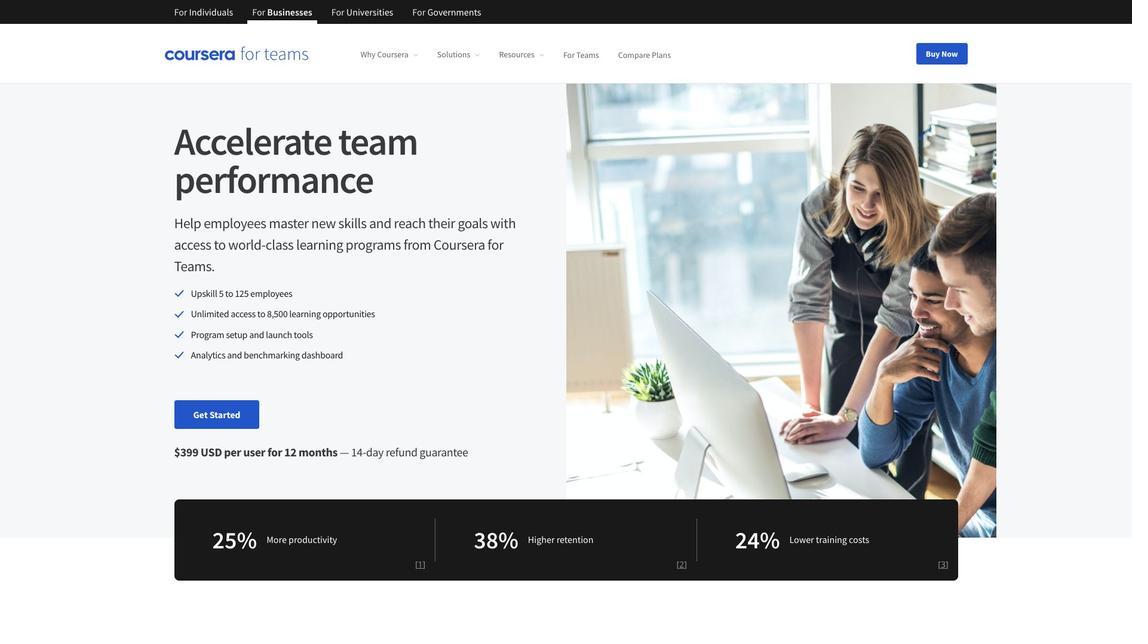 Task type: vqa. For each thing, say whether or not it's contained in the screenshot.
search box
no



Task type: locate. For each thing, give the bounding box(es) containing it.
for left 12
[[268, 444, 282, 459]]

for
[[174, 6, 187, 18], [252, 6, 265, 18], [332, 6, 345, 18], [413, 6, 426, 18], [563, 49, 575, 60]]

compare plans
[[618, 49, 671, 60]]

coursera for teams image
[[165, 47, 308, 60]]

and down setup on the left bottom
[[227, 349, 242, 361]]

coursera down goals
[[434, 235, 485, 254]]

tools
[[294, 329, 313, 340]]

team
[[338, 117, 418, 165]]

25%
[[212, 525, 257, 555]]

training
[[816, 534, 847, 546]]

months
[[299, 444, 338, 459]]

[ 3 ]
[[938, 558, 949, 570]]

program setup and launch tools
[[191, 329, 313, 340]]

0 horizontal spatial [
[[415, 558, 418, 570]]

for left governments
[[413, 6, 426, 18]]

buy
[[926, 48, 940, 59]]

1 vertical spatial coursera
[[434, 235, 485, 254]]

program
[[191, 329, 224, 340]]

why coursera link
[[361, 49, 418, 60]]

0 horizontal spatial access
[[174, 235, 211, 254]]

0 horizontal spatial and
[[227, 349, 242, 361]]

for left teams
[[563, 49, 575, 60]]

coursera right why
[[377, 49, 409, 60]]

more
[[267, 534, 287, 546]]

to right 5
[[225, 287, 233, 299]]

1 horizontal spatial and
[[249, 329, 264, 340]]

[ for 25%
[[415, 558, 418, 570]]

1 vertical spatial access
[[231, 308, 256, 320]]

]
[[423, 558, 426, 570], [684, 558, 687, 570], [946, 558, 949, 570]]

0 vertical spatial to
[[214, 235, 226, 254]]

reach
[[394, 214, 426, 232]]

for left "universities"
[[332, 6, 345, 18]]

learning inside help employees master new skills and reach their goals with access to world-class learning programs from coursera for teams.
[[296, 235, 343, 254]]

2 vertical spatial to
[[257, 308, 265, 320]]

2 horizontal spatial and
[[369, 214, 391, 232]]

3 [ from the left
[[938, 558, 941, 570]]

for inside help employees master new skills and reach their goals with access to world-class learning programs from coursera for teams.
[[488, 235, 504, 254]]

2 horizontal spatial [
[[938, 558, 941, 570]]

1 horizontal spatial for
[[488, 235, 504, 254]]

help
[[174, 214, 201, 232]]

12
[[284, 444, 297, 459]]

access up teams.
[[174, 235, 211, 254]]

new
[[311, 214, 336, 232]]

0 vertical spatial learning
[[296, 235, 343, 254]]

user
[[243, 444, 265, 459]]

24%
[[736, 525, 780, 555]]

3 ] from the left
[[946, 558, 949, 570]]

0 vertical spatial and
[[369, 214, 391, 232]]

0 horizontal spatial ]
[[423, 558, 426, 570]]

0 horizontal spatial coursera
[[377, 49, 409, 60]]

their
[[428, 214, 455, 232]]

[ 1 ]
[[415, 558, 426, 570]]

1 [ from the left
[[415, 558, 418, 570]]

compare plans link
[[618, 49, 671, 60]]

universities
[[347, 6, 393, 18]]

to
[[214, 235, 226, 254], [225, 287, 233, 299], [257, 308, 265, 320]]

1 vertical spatial employees
[[250, 287, 292, 299]]

1 vertical spatial to
[[225, 287, 233, 299]]

to left the world- on the top left of page
[[214, 235, 226, 254]]

3
[[941, 558, 946, 570]]

1 horizontal spatial [
[[677, 558, 680, 570]]

teams
[[577, 49, 599, 60]]

—
[[340, 444, 349, 459]]

14-
[[351, 444, 366, 459]]

2 ] from the left
[[684, 558, 687, 570]]

1 horizontal spatial coursera
[[434, 235, 485, 254]]

skills
[[338, 214, 367, 232]]

get started
[[193, 408, 240, 420]]

for left individuals
[[174, 6, 187, 18]]

goals
[[458, 214, 488, 232]]

buy now
[[926, 48, 958, 59]]

1 horizontal spatial ]
[[684, 558, 687, 570]]

0 vertical spatial access
[[174, 235, 211, 254]]

5
[[219, 287, 224, 299]]

to left 8,500
[[257, 308, 265, 320]]

2 [ from the left
[[677, 558, 680, 570]]

employees up 8,500
[[250, 287, 292, 299]]

1 vertical spatial and
[[249, 329, 264, 340]]

usd
[[201, 444, 222, 459]]

employees up the world- on the top left of page
[[204, 214, 266, 232]]

and
[[369, 214, 391, 232], [249, 329, 264, 340], [227, 349, 242, 361]]

retention
[[557, 534, 594, 546]]

access down 125
[[231, 308, 256, 320]]

and right setup on the left bottom
[[249, 329, 264, 340]]

for for governments
[[413, 6, 426, 18]]

from
[[404, 235, 431, 254]]

plans
[[652, 49, 671, 60]]

0 vertical spatial employees
[[204, 214, 266, 232]]

0 vertical spatial coursera
[[377, 49, 409, 60]]

for teams
[[563, 49, 599, 60]]

programs
[[346, 235, 401, 254]]

unlimited access to 8,500 learning opportunities
[[191, 308, 375, 320]]

businesses
[[267, 6, 312, 18]]

lower training costs
[[790, 534, 870, 546]]

0 vertical spatial for
[[488, 235, 504, 254]]

lower
[[790, 534, 814, 546]]

125
[[235, 287, 249, 299]]

2
[[680, 558, 684, 570]]

coursera
[[377, 49, 409, 60], [434, 235, 485, 254]]

1 vertical spatial for
[[268, 444, 282, 459]]

[ for 24%
[[938, 558, 941, 570]]

upskill
[[191, 287, 217, 299]]

coursera inside help employees master new skills and reach their goals with access to world-class learning programs from coursera for teams.
[[434, 235, 485, 254]]

employees
[[204, 214, 266, 232], [250, 287, 292, 299]]

learning down the new
[[296, 235, 343, 254]]

per
[[224, 444, 241, 459]]

get started link
[[174, 400, 260, 429]]

access
[[174, 235, 211, 254], [231, 308, 256, 320]]

analytics and benchmarking dashboard
[[191, 349, 343, 361]]

benchmarking
[[244, 349, 300, 361]]

for left businesses
[[252, 6, 265, 18]]

1 ] from the left
[[423, 558, 426, 570]]

learning up "tools" on the bottom left
[[289, 308, 321, 320]]

upskill 5 to 125 employees
[[191, 287, 292, 299]]

and up programs
[[369, 214, 391, 232]]

why coursera
[[361, 49, 409, 60]]

dashboard
[[302, 349, 343, 361]]

launch
[[266, 329, 292, 340]]

access inside help employees master new skills and reach their goals with access to world-class learning programs from coursera for teams.
[[174, 235, 211, 254]]

for down the with
[[488, 235, 504, 254]]

2 horizontal spatial ]
[[946, 558, 949, 570]]



Task type: describe. For each thing, give the bounding box(es) containing it.
governments
[[428, 6, 481, 18]]

class
[[266, 235, 294, 254]]

2 vertical spatial and
[[227, 349, 242, 361]]

unlimited
[[191, 308, 229, 320]]

] for 24%
[[946, 558, 949, 570]]

8,500
[[267, 308, 288, 320]]

teams.
[[174, 257, 215, 275]]

for for universities
[[332, 6, 345, 18]]

world-
[[228, 235, 266, 254]]

refund
[[386, 444, 418, 459]]

accelerate
[[174, 117, 332, 165]]

more productivity
[[267, 534, 337, 546]]

solutions
[[437, 49, 471, 60]]

for for individuals
[[174, 6, 187, 18]]

banner navigation
[[165, 0, 491, 24]]

get
[[193, 408, 208, 420]]

to for 5
[[225, 287, 233, 299]]

now
[[942, 48, 958, 59]]

accelerate team performance
[[174, 117, 418, 203]]

[ for 38%
[[677, 558, 680, 570]]

for businesses
[[252, 6, 312, 18]]

analytics
[[191, 349, 226, 361]]

] for 25%
[[423, 558, 426, 570]]

0 horizontal spatial for
[[268, 444, 282, 459]]

day
[[366, 444, 384, 459]]

help employees master new skills and reach their goals with access to world-class learning programs from coursera for teams.
[[174, 214, 516, 275]]

costs
[[849, 534, 870, 546]]

resources link
[[499, 49, 544, 60]]

compare
[[618, 49, 650, 60]]

setup
[[226, 329, 248, 340]]

performance
[[174, 155, 373, 203]]

individuals
[[189, 6, 233, 18]]

to inside help employees master new skills and reach their goals with access to world-class learning programs from coursera for teams.
[[214, 235, 226, 254]]

for universities
[[332, 6, 393, 18]]

higher
[[528, 534, 555, 546]]

started
[[210, 408, 240, 420]]

$399
[[174, 444, 198, 459]]

productivity
[[289, 534, 337, 546]]

for for businesses
[[252, 6, 265, 18]]

for governments
[[413, 6, 481, 18]]

solutions link
[[437, 49, 480, 60]]

$399 usd per user for 12 months — 14-day refund guarantee
[[174, 444, 468, 459]]

and inside help employees master new skills and reach their goals with access to world-class learning programs from coursera for teams.
[[369, 214, 391, 232]]

for individuals
[[174, 6, 233, 18]]

resources
[[499, 49, 535, 60]]

with
[[491, 214, 516, 232]]

38%
[[474, 525, 519, 555]]

] for 38%
[[684, 558, 687, 570]]

master
[[269, 214, 309, 232]]

buy now button
[[917, 43, 968, 64]]

why
[[361, 49, 376, 60]]

1 vertical spatial learning
[[289, 308, 321, 320]]

higher retention
[[528, 534, 594, 546]]

1
[[418, 558, 423, 570]]

opportunities
[[323, 308, 375, 320]]

1 horizontal spatial access
[[231, 308, 256, 320]]

for teams link
[[563, 49, 599, 60]]

employees inside help employees master new skills and reach their goals with access to world-class learning programs from coursera for teams.
[[204, 214, 266, 232]]

[ 2 ]
[[677, 558, 687, 570]]

guarantee
[[420, 444, 468, 459]]

to for access
[[257, 308, 265, 320]]



